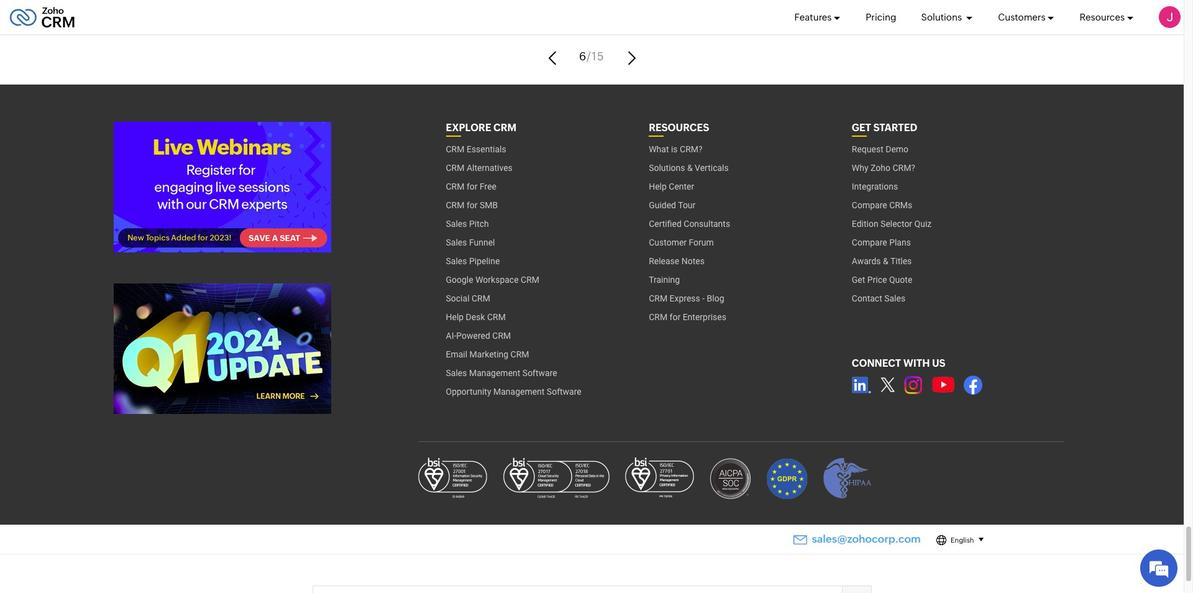 Task type: locate. For each thing, give the bounding box(es) containing it.
features link
[[795, 0, 841, 34]]

customer forum
[[649, 237, 714, 247]]

sales left pitch
[[446, 219, 467, 229]]

crm alternatives link
[[446, 158, 513, 177]]

why
[[852, 163, 869, 173]]

management inside "link"
[[494, 386, 545, 396]]

sales funnel link
[[446, 233, 495, 252]]

sales down email
[[446, 368, 467, 378]]

help center
[[649, 181, 695, 191]]

release
[[649, 256, 680, 266]]

1 vertical spatial &
[[883, 256, 889, 266]]

crm for free link
[[446, 177, 497, 196]]

zoho crm logo image
[[9, 3, 75, 31]]

0 vertical spatial &
[[687, 163, 693, 173]]

crm up sales management software on the left bottom of the page
[[511, 349, 529, 359]]

1 vertical spatial software
[[547, 386, 582, 396]]

1 vertical spatial management
[[494, 386, 545, 396]]

crm up marketing on the bottom
[[493, 331, 511, 340]]

for
[[467, 181, 478, 191], [467, 200, 478, 210], [670, 312, 681, 322]]

compare plans
[[852, 237, 911, 247]]

enterprises
[[683, 312, 727, 322]]

2 vertical spatial for
[[670, 312, 681, 322]]

integrations
[[852, 181, 898, 191]]

guided tour link
[[649, 196, 696, 214]]

resources
[[1080, 12, 1125, 22]]

for down the express
[[670, 312, 681, 322]]

previous
[[545, 53, 578, 63]]

features
[[795, 12, 832, 22]]

help up guided
[[649, 181, 667, 191]]

connect with us
[[852, 357, 946, 369]]

resources
[[649, 122, 709, 133]]

help desk crm
[[446, 312, 506, 322]]

0 horizontal spatial solutions
[[649, 163, 685, 173]]

help desk crm link
[[446, 308, 506, 326]]

software for sales management software
[[523, 368, 557, 378]]

0 vertical spatial for
[[467, 181, 478, 191]]

verticals
[[695, 163, 729, 173]]

edition selector quiz link
[[852, 214, 932, 233]]

management for sales
[[469, 368, 521, 378]]

for left free
[[467, 181, 478, 191]]

software for opportunity management software
[[547, 386, 582, 396]]

next button
[[620, 50, 639, 66]]

1 vertical spatial crm?
[[893, 163, 916, 173]]

for for smb
[[467, 200, 478, 210]]

0 vertical spatial help
[[649, 181, 667, 191]]

quiz
[[915, 219, 932, 229]]

sales@zohocorp.com link
[[793, 533, 921, 545]]

1 horizontal spatial solutions
[[922, 12, 964, 22]]

with
[[904, 357, 930, 369]]

crm inside 'link'
[[472, 293, 490, 303]]

Search for product overviews, FAQs, and more... text field
[[313, 586, 871, 593]]

compare crms link
[[852, 196, 913, 214]]

guided
[[649, 200, 676, 210]]

crm up essentials
[[494, 122, 517, 133]]

0 vertical spatial crm?
[[680, 144, 703, 154]]

crm down crm express - blog
[[649, 312, 668, 322]]

crm down training
[[649, 293, 668, 303]]

solutions for solutions & verticals
[[649, 163, 685, 173]]

software
[[523, 368, 557, 378], [547, 386, 582, 396]]

crm? for why zoho crm?
[[893, 163, 916, 173]]

help for help desk crm
[[446, 312, 464, 322]]

0 horizontal spatial help
[[446, 312, 464, 322]]

& for titles
[[883, 256, 889, 266]]

crm?
[[680, 144, 703, 154], [893, 163, 916, 173]]

pitch
[[469, 219, 489, 229]]

whats new in zoho crm 2023 image
[[113, 283, 331, 414]]

zoho crm live webinars 2023 footer image
[[113, 122, 331, 252]]

0 vertical spatial solutions
[[922, 12, 964, 22]]

compare
[[852, 200, 887, 210], [852, 237, 887, 247]]

1 vertical spatial for
[[467, 200, 478, 210]]

/15
[[587, 50, 605, 63]]

marketing
[[470, 349, 509, 359]]

compare up edition
[[852, 200, 887, 210]]

what
[[649, 144, 669, 154]]

crm essentials
[[446, 144, 506, 154]]

crms
[[890, 200, 913, 210]]

release notes link
[[649, 252, 705, 270]]

ai-
[[446, 331, 456, 340]]

crm? right is
[[680, 144, 703, 154]]

request demo link
[[852, 140, 909, 158]]

compare for compare crms
[[852, 200, 887, 210]]

demo
[[886, 144, 909, 154]]

help
[[649, 181, 667, 191], [446, 312, 464, 322]]

solutions
[[922, 12, 964, 22], [649, 163, 685, 173]]

0 horizontal spatial crm?
[[680, 144, 703, 154]]

crm down explore
[[446, 144, 465, 154]]

management down marketing on the bottom
[[469, 368, 521, 378]]

solutions up help center link
[[649, 163, 685, 173]]

selector
[[881, 219, 913, 229]]

solutions & verticals link
[[649, 158, 729, 177]]

for left smb
[[467, 200, 478, 210]]

sales
[[446, 219, 467, 229], [446, 237, 467, 247], [446, 256, 467, 266], [885, 293, 906, 303], [446, 368, 467, 378]]

0 vertical spatial software
[[523, 368, 557, 378]]

opportunity management software
[[446, 386, 582, 396]]

& left titles
[[883, 256, 889, 266]]

sales up google
[[446, 256, 467, 266]]

0 horizontal spatial &
[[687, 163, 693, 173]]

crm for enterprises link
[[649, 308, 727, 326]]

help down social
[[446, 312, 464, 322]]

& for verticals
[[687, 163, 693, 173]]

crm up help desk crm link
[[472, 293, 490, 303]]

contact
[[852, 293, 883, 303]]

consultants
[[684, 219, 730, 229]]

& up center
[[687, 163, 693, 173]]

1 compare from the top
[[852, 200, 887, 210]]

compare up the awards
[[852, 237, 887, 247]]

1 horizontal spatial &
[[883, 256, 889, 266]]

started
[[874, 122, 918, 133]]

1 vertical spatial compare
[[852, 237, 887, 247]]

is
[[671, 144, 678, 154]]

help for help center
[[649, 181, 667, 191]]

sales down sales pitch link in the left of the page
[[446, 237, 467, 247]]

1 vertical spatial solutions
[[649, 163, 685, 173]]

for for enterprises
[[670, 312, 681, 322]]

1 vertical spatial help
[[446, 312, 464, 322]]

email marketing crm
[[446, 349, 529, 359]]

certified consultants link
[[649, 214, 730, 233]]

get price quote
[[852, 275, 913, 285]]

sales down quote
[[885, 293, 906, 303]]

&
[[687, 163, 693, 173], [883, 256, 889, 266]]

crm
[[494, 122, 517, 133], [446, 144, 465, 154], [446, 163, 465, 173], [446, 181, 465, 191], [446, 200, 465, 210], [521, 275, 540, 285], [472, 293, 490, 303], [649, 293, 668, 303], [487, 312, 506, 322], [649, 312, 668, 322], [493, 331, 511, 340], [511, 349, 529, 359]]

crm for enterprises
[[649, 312, 727, 322]]

1 horizontal spatial crm?
[[893, 163, 916, 173]]

ai-powered crm link
[[446, 326, 511, 345]]

2 compare from the top
[[852, 237, 887, 247]]

1 horizontal spatial help
[[649, 181, 667, 191]]

explore
[[446, 122, 491, 133]]

edition selector quiz
[[852, 219, 932, 229]]

center
[[669, 181, 695, 191]]

0 vertical spatial compare
[[852, 200, 887, 210]]

sales for sales pitch
[[446, 219, 467, 229]]

crm? down demo
[[893, 163, 916, 173]]

get
[[852, 275, 866, 285]]

email
[[446, 349, 468, 359]]

software inside "link"
[[547, 386, 582, 396]]

alternatives
[[467, 163, 513, 173]]

management down sales management software link
[[494, 386, 545, 396]]

0 vertical spatial management
[[469, 368, 521, 378]]

certified consultants
[[649, 219, 730, 229]]

crm for smb
[[446, 200, 498, 210]]

solutions right pricing
[[922, 12, 964, 22]]

crm inside "link"
[[493, 331, 511, 340]]



Task type: vqa. For each thing, say whether or not it's contained in the screenshot.
the bottom 'Compare'
yes



Task type: describe. For each thing, give the bounding box(es) containing it.
awards & titles
[[852, 256, 912, 266]]

customers
[[998, 12, 1046, 22]]

management for opportunity
[[494, 386, 545, 396]]

tour
[[678, 200, 696, 210]]

crm up sales pitch link in the left of the page
[[446, 200, 465, 210]]

google workspace crm link
[[446, 270, 540, 289]]

sales management software link
[[446, 363, 557, 382]]

solutions for solutions
[[922, 12, 964, 22]]

request
[[852, 144, 884, 154]]

google
[[446, 275, 473, 285]]

price
[[868, 275, 887, 285]]

workspace
[[476, 275, 519, 285]]

crm up crm for smb link
[[446, 181, 465, 191]]

integrations link
[[852, 177, 898, 196]]

social
[[446, 293, 470, 303]]

sales for sales funnel
[[446, 237, 467, 247]]

compare plans link
[[852, 233, 911, 252]]

why zoho crm? link
[[852, 158, 916, 177]]

ai-powered crm
[[446, 331, 511, 340]]

email marketing crm link
[[446, 345, 529, 363]]

get price quote link
[[852, 270, 913, 289]]

guided tour
[[649, 200, 696, 210]]

sales for sales pipeline
[[446, 256, 467, 266]]

crm? for what is crm?
[[680, 144, 703, 154]]

-
[[703, 293, 705, 303]]

why zoho crm?
[[852, 163, 916, 173]]

request demo
[[852, 144, 909, 154]]

crm for smb link
[[446, 196, 498, 214]]

desk
[[466, 312, 485, 322]]

zoho
[[871, 163, 891, 173]]

6
[[579, 50, 587, 63]]

notes
[[682, 256, 705, 266]]

sales pipeline
[[446, 256, 500, 266]]

crm right desk
[[487, 312, 506, 322]]

crm essentials link
[[446, 140, 506, 158]]

sales for sales management software
[[446, 368, 467, 378]]

sales pitch
[[446, 219, 489, 229]]

customer forum link
[[649, 233, 714, 252]]

training link
[[649, 270, 680, 289]]

titles
[[891, 256, 912, 266]]

compare for compare plans
[[852, 237, 887, 247]]

solutions link
[[922, 0, 974, 34]]

smb
[[480, 200, 498, 210]]

release notes
[[649, 256, 705, 266]]

crm right workspace
[[521, 275, 540, 285]]

previous button
[[545, 50, 578, 66]]

quote
[[890, 275, 913, 285]]

google workspace crm
[[446, 275, 540, 285]]

express
[[670, 293, 700, 303]]

opportunity
[[446, 386, 491, 396]]

crm express - blog link
[[649, 289, 725, 308]]

certified
[[649, 219, 682, 229]]

help center link
[[649, 177, 695, 196]]

pipeline
[[469, 256, 500, 266]]

sales pitch link
[[446, 214, 489, 233]]

awards & titles link
[[852, 252, 912, 270]]

6 /15
[[579, 50, 605, 63]]

pricing
[[866, 12, 897, 22]]

for for free
[[467, 181, 478, 191]]

crm up crm for free
[[446, 163, 465, 173]]

social crm
[[446, 293, 490, 303]]

awards
[[852, 256, 881, 266]]

james peterson image
[[1159, 6, 1181, 28]]

funnel
[[469, 237, 495, 247]]

resources link
[[1080, 0, 1134, 34]]

training
[[649, 275, 680, 285]]

what is crm?
[[649, 144, 703, 154]]

blog
[[707, 293, 725, 303]]

solutions & verticals
[[649, 163, 729, 173]]

get
[[852, 122, 872, 133]]

compare crms
[[852, 200, 913, 210]]

crm express - blog
[[649, 293, 725, 303]]

explore crm
[[446, 122, 517, 133]]

social crm link
[[446, 289, 490, 308]]

contact sales
[[852, 293, 906, 303]]

free
[[480, 181, 497, 191]]



